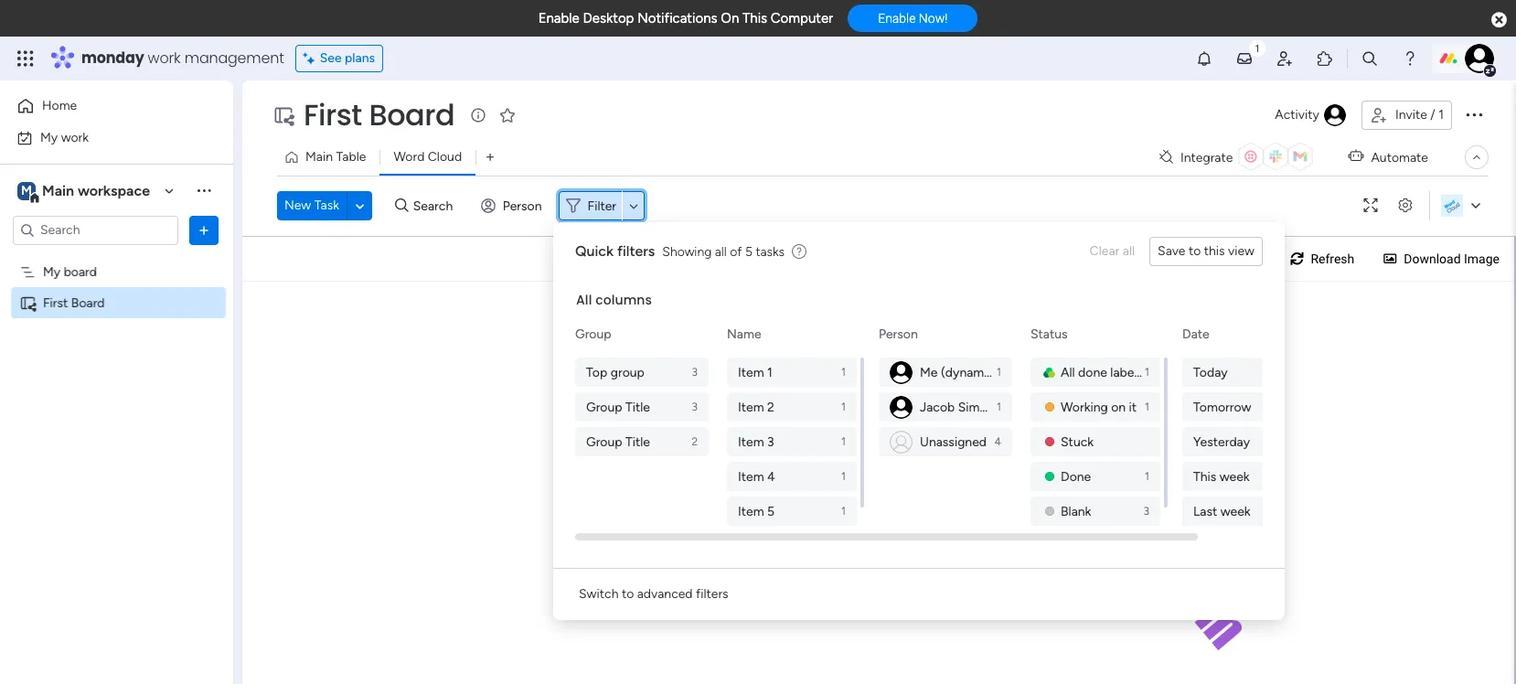 Task type: vqa. For each thing, say whether or not it's contained in the screenshot.
OUR
no



Task type: locate. For each thing, give the bounding box(es) containing it.
item up item 2
[[738, 364, 764, 380]]

filters right advanced
[[696, 586, 729, 602]]

0 vertical spatial this
[[743, 10, 768, 27]]

first
[[304, 94, 362, 135], [43, 295, 68, 311]]

1 horizontal spatial work
[[148, 48, 181, 69]]

Search field
[[409, 193, 463, 219]]

0 horizontal spatial 2
[[692, 435, 698, 448]]

2 title from the top
[[626, 434, 650, 450]]

1 horizontal spatial 4
[[995, 435, 1002, 448]]

to left this
[[1189, 243, 1201, 259]]

jacob simon image left jacob
[[890, 396, 913, 418]]

my inside my work button
[[40, 129, 58, 145]]

work inside button
[[61, 129, 89, 145]]

work right monday
[[148, 48, 181, 69]]

0 horizontal spatial enable
[[538, 10, 580, 27]]

computer
[[771, 10, 833, 27]]

0 horizontal spatial filters
[[617, 242, 655, 260]]

0 horizontal spatial to
[[622, 586, 634, 602]]

item down item 1
[[738, 399, 764, 415]]

0 horizontal spatial person
[[503, 198, 542, 214]]

0 horizontal spatial work
[[61, 129, 89, 145]]

item down item 2
[[738, 434, 764, 450]]

item 2
[[738, 399, 775, 415]]

1 horizontal spatial this
[[1194, 469, 1217, 484]]

week for this week
[[1220, 469, 1250, 484]]

0 vertical spatial all
[[576, 291, 592, 309]]

enable desktop notifications on this computer
[[538, 10, 833, 27]]

Search in workspace field
[[38, 220, 153, 241]]

management
[[185, 48, 284, 69]]

status
[[1031, 327, 1068, 342]]

main inside workspace selection element
[[42, 182, 74, 199]]

board up word
[[369, 94, 455, 135]]

my
[[40, 129, 58, 145], [43, 264, 61, 279]]

simon
[[958, 399, 995, 415]]

on
[[721, 10, 739, 27]]

5 right of
[[745, 244, 753, 259]]

1 vertical spatial first
[[43, 295, 68, 311]]

person up the person group
[[879, 327, 918, 342]]

1 horizontal spatial first board
[[304, 94, 455, 135]]

0 horizontal spatial first board
[[43, 295, 105, 311]]

1 vertical spatial 2
[[692, 435, 698, 448]]

4 inside name group
[[767, 469, 775, 484]]

main left table
[[305, 149, 333, 165]]

to inside button
[[1189, 243, 1201, 259]]

item for item 4
[[738, 469, 764, 484]]

jacob simon image down dapulse close image
[[1465, 44, 1495, 73]]

1 vertical spatial filters
[[696, 586, 729, 602]]

2 item from the top
[[738, 399, 764, 415]]

group
[[575, 327, 612, 342], [586, 399, 623, 415], [586, 434, 623, 450]]

item 3
[[738, 434, 774, 450]]

0 horizontal spatial main
[[42, 182, 74, 199]]

this up last
[[1194, 469, 1217, 484]]

desktop
[[583, 10, 634, 27]]

0 vertical spatial person
[[503, 198, 542, 214]]

3 left last
[[1144, 505, 1150, 518]]

0 vertical spatial to
[[1189, 243, 1201, 259]]

jacob simon image for me (dynamic)
[[890, 361, 913, 384]]

0 vertical spatial my
[[40, 129, 58, 145]]

save to this view
[[1158, 243, 1255, 259]]

3
[[692, 366, 698, 379], [692, 401, 698, 413], [767, 434, 774, 450], [1144, 505, 1150, 518]]

2 all from the left
[[715, 244, 727, 259]]

1 vertical spatial main
[[42, 182, 74, 199]]

1 horizontal spatial 2
[[767, 399, 775, 415]]

5 inside quick filters showing all of 5 tasks
[[745, 244, 753, 259]]

main right 'workspace' icon
[[42, 182, 74, 199]]

4 item from the top
[[738, 469, 764, 484]]

clear all button
[[1083, 237, 1142, 266]]

all left done
[[1061, 364, 1075, 380]]

jacob
[[920, 399, 955, 415]]

to for save
[[1189, 243, 1201, 259]]

options image
[[1463, 103, 1485, 125]]

week up last week
[[1220, 469, 1250, 484]]

add view image
[[487, 150, 494, 164]]

this
[[743, 10, 768, 27], [1194, 469, 1217, 484]]

work
[[148, 48, 181, 69], [61, 129, 89, 145]]

all left columns
[[576, 291, 592, 309]]

clear
[[1090, 243, 1120, 259]]

1 vertical spatial work
[[61, 129, 89, 145]]

0 vertical spatial first
[[304, 94, 362, 135]]

2
[[767, 399, 775, 415], [692, 435, 698, 448]]

1 horizontal spatial board
[[369, 94, 455, 135]]

now!
[[919, 11, 948, 26]]

workspace options image
[[195, 181, 213, 200]]

jacob simon image left me
[[890, 361, 913, 384]]

1 vertical spatial first board
[[43, 295, 105, 311]]

board
[[64, 264, 97, 279]]

first board
[[304, 94, 455, 135], [43, 295, 105, 311]]

1
[[1439, 107, 1444, 123], [767, 364, 773, 380], [842, 366, 846, 379], [997, 366, 1002, 379], [1145, 366, 1150, 379], [842, 401, 846, 413], [997, 401, 1002, 413], [1145, 401, 1150, 413], [842, 435, 846, 448], [842, 470, 846, 483], [1145, 470, 1150, 483], [842, 505, 846, 518]]

work down the home
[[61, 129, 89, 145]]

name group
[[727, 358, 861, 526]]

1 horizontal spatial 5
[[767, 504, 775, 519]]

autopilot image
[[1349, 145, 1364, 168]]

jacob simon image for jacob simon
[[890, 396, 913, 418]]

1 vertical spatial person
[[879, 327, 918, 342]]

angle down image
[[356, 199, 364, 213]]

1 vertical spatial 5
[[767, 504, 775, 519]]

enable left now! on the top right of the page
[[878, 11, 916, 26]]

3 up item 4
[[767, 434, 774, 450]]

2 up 'item 3'
[[767, 399, 775, 415]]

title
[[626, 399, 650, 415], [626, 434, 650, 450]]

3 item from the top
[[738, 434, 764, 450]]

2 vertical spatial group
[[586, 434, 623, 450]]

4
[[995, 435, 1002, 448], [767, 469, 775, 484]]

1 horizontal spatial all
[[1061, 364, 1075, 380]]

person button
[[474, 191, 553, 220]]

main table
[[305, 149, 366, 165]]

1 title from the top
[[626, 399, 650, 415]]

title for 2
[[626, 434, 650, 450]]

1 horizontal spatial person
[[879, 327, 918, 342]]

filters inside button
[[696, 586, 729, 602]]

enable
[[538, 10, 580, 27], [878, 11, 916, 26]]

automate
[[1371, 150, 1429, 165]]

me
[[920, 364, 938, 380]]

1 group title from the top
[[586, 399, 650, 415]]

main inside button
[[305, 149, 333, 165]]

clear all
[[1090, 243, 1135, 259]]

2 left 'item 3'
[[692, 435, 698, 448]]

week right last
[[1221, 504, 1251, 519]]

1 vertical spatial board
[[71, 295, 105, 311]]

1 all from the left
[[1123, 243, 1135, 259]]

all inside button
[[1123, 243, 1135, 259]]

my down the home
[[40, 129, 58, 145]]

view
[[1228, 243, 1255, 259]]

settings image
[[1391, 199, 1420, 213]]

main for main workspace
[[42, 182, 74, 199]]

0 vertical spatial group title
[[586, 399, 650, 415]]

home
[[42, 98, 77, 113]]

date group
[[1183, 358, 1316, 684]]

this right on
[[743, 10, 768, 27]]

0 vertical spatial 2
[[767, 399, 775, 415]]

0 horizontal spatial all
[[576, 291, 592, 309]]

1 vertical spatial 4
[[767, 469, 775, 484]]

working on it
[[1061, 399, 1137, 415]]

all left of
[[715, 244, 727, 259]]

5
[[745, 244, 753, 259], [767, 504, 775, 519]]

invite / 1
[[1396, 107, 1444, 123]]

person left filter popup button
[[503, 198, 542, 214]]

work for my
[[61, 129, 89, 145]]

first board up table
[[304, 94, 455, 135]]

first board down my board
[[43, 295, 105, 311]]

0 vertical spatial work
[[148, 48, 181, 69]]

dapulse integrations image
[[1160, 150, 1173, 164]]

first right shareable board image
[[43, 295, 68, 311]]

blank
[[1061, 504, 1092, 519]]

1 vertical spatial all
[[1061, 364, 1075, 380]]

1 vertical spatial group
[[586, 399, 623, 415]]

1 horizontal spatial to
[[1189, 243, 1201, 259]]

person inside all columns dialog
[[879, 327, 918, 342]]

jacob simon image
[[1465, 44, 1495, 73], [890, 361, 913, 384], [890, 396, 913, 418]]

main table button
[[277, 143, 380, 172]]

to inside button
[[622, 586, 634, 602]]

1 vertical spatial jacob simon image
[[890, 361, 913, 384]]

title for 3
[[626, 399, 650, 415]]

4 right unassigned
[[995, 435, 1002, 448]]

person group
[[879, 358, 1016, 456]]

item down 'item 3'
[[738, 469, 764, 484]]

5 item from the top
[[738, 504, 764, 519]]

0 vertical spatial filters
[[617, 242, 655, 260]]

0 horizontal spatial first
[[43, 295, 68, 311]]

all
[[1123, 243, 1135, 259], [715, 244, 727, 259]]

board down board
[[71, 295, 105, 311]]

monday
[[81, 48, 144, 69]]

to
[[1189, 243, 1201, 259], [622, 586, 634, 602]]

0 vertical spatial title
[[626, 399, 650, 415]]

1 vertical spatial this
[[1194, 469, 1217, 484]]

workspace image
[[17, 181, 36, 201]]

1 vertical spatial my
[[43, 264, 61, 279]]

all
[[576, 291, 592, 309], [1061, 364, 1075, 380]]

2 vertical spatial jacob simon image
[[890, 396, 913, 418]]

0 horizontal spatial 4
[[767, 469, 775, 484]]

main
[[305, 149, 333, 165], [42, 182, 74, 199]]

group title
[[586, 399, 650, 415], [586, 434, 650, 450]]

0 horizontal spatial 5
[[745, 244, 753, 259]]

inbox image
[[1236, 49, 1254, 68]]

1 horizontal spatial enable
[[878, 11, 916, 26]]

0 vertical spatial main
[[305, 149, 333, 165]]

save to this view button
[[1150, 237, 1263, 266]]

all columns dialog
[[553, 222, 1335, 684]]

list box
[[0, 252, 233, 565]]

item down item 4
[[738, 504, 764, 519]]

to right switch
[[622, 586, 634, 602]]

1 vertical spatial week
[[1221, 504, 1251, 519]]

on
[[1112, 399, 1126, 415]]

1 vertical spatial title
[[626, 434, 650, 450]]

enable left the "desktop"
[[538, 10, 580, 27]]

1 item from the top
[[738, 364, 764, 380]]

enable inside button
[[878, 11, 916, 26]]

filters right quick on the top
[[617, 242, 655, 260]]

top
[[586, 364, 608, 380]]

2 group title from the top
[[586, 434, 650, 450]]

0 vertical spatial week
[[1220, 469, 1250, 484]]

option
[[0, 255, 233, 259]]

1 vertical spatial to
[[622, 586, 634, 602]]

my for my work
[[40, 129, 58, 145]]

1 horizontal spatial filters
[[696, 586, 729, 602]]

1 horizontal spatial first
[[304, 94, 362, 135]]

tasks
[[756, 244, 785, 259]]

0 vertical spatial board
[[369, 94, 455, 135]]

done
[[1061, 469, 1091, 484]]

0 vertical spatial group
[[575, 327, 612, 342]]

enable now!
[[878, 11, 948, 26]]

0 horizontal spatial all
[[715, 244, 727, 259]]

1 horizontal spatial main
[[305, 149, 333, 165]]

1 vertical spatial group title
[[586, 434, 650, 450]]

1 horizontal spatial all
[[1123, 243, 1135, 259]]

this
[[1204, 243, 1225, 259]]

item
[[738, 364, 764, 380], [738, 399, 764, 415], [738, 434, 764, 450], [738, 469, 764, 484], [738, 504, 764, 519]]

first up main table
[[304, 94, 362, 135]]

help image
[[1401, 49, 1420, 68]]

last
[[1194, 504, 1218, 519]]

all right clear
[[1123, 243, 1135, 259]]

5 down item 4
[[767, 504, 775, 519]]

5 inside name group
[[767, 504, 775, 519]]

0 vertical spatial 4
[[995, 435, 1002, 448]]

work for monday
[[148, 48, 181, 69]]

all inside status group
[[1061, 364, 1075, 380]]

0 horizontal spatial board
[[71, 295, 105, 311]]

word
[[394, 149, 425, 165]]

0 vertical spatial 5
[[745, 244, 753, 259]]

board
[[369, 94, 455, 135], [71, 295, 105, 311]]

my left board
[[43, 264, 61, 279]]

group for 2
[[586, 434, 623, 450]]

4 up item 5
[[767, 469, 775, 484]]



Task type: describe. For each thing, give the bounding box(es) containing it.
invite members image
[[1276, 49, 1294, 68]]

switch
[[579, 586, 619, 602]]

yesterday
[[1194, 434, 1250, 450]]

2 inside group group
[[692, 435, 698, 448]]

3 left item 2
[[692, 401, 698, 413]]

group
[[611, 364, 645, 380]]

item for item 5
[[738, 504, 764, 519]]

status group
[[1031, 358, 1164, 526]]

integrate
[[1181, 150, 1233, 165]]

done
[[1078, 364, 1108, 380]]

all done labels
[[1061, 364, 1143, 380]]

quick
[[575, 242, 614, 260]]

quick filters showing all of 5 tasks
[[575, 242, 785, 260]]

my work
[[40, 129, 89, 145]]

it
[[1129, 399, 1137, 415]]

filter button
[[558, 191, 645, 220]]

working
[[1061, 399, 1108, 415]]

First Board field
[[299, 94, 459, 135]]

activity
[[1275, 107, 1320, 123]]

apps image
[[1316, 49, 1335, 68]]

my board
[[43, 264, 97, 279]]

switch to advanced filters
[[579, 586, 729, 602]]

group group
[[575, 358, 713, 456]]

showing
[[662, 244, 712, 259]]

/
[[1431, 107, 1436, 123]]

this week
[[1194, 469, 1250, 484]]

group title for 2
[[586, 434, 650, 450]]

date
[[1183, 327, 1210, 342]]

workspace selection element
[[17, 180, 153, 204]]

first board inside list box
[[43, 295, 105, 311]]

1 image
[[1249, 38, 1266, 58]]

0 horizontal spatial this
[[743, 10, 768, 27]]

workspace
[[78, 182, 150, 199]]

all for all done labels
[[1061, 364, 1075, 380]]

me (dynamic)
[[920, 364, 999, 380]]

monday work management
[[81, 48, 284, 69]]

group for 3
[[586, 399, 623, 415]]

3 inside status group
[[1144, 505, 1150, 518]]

all for all columns
[[576, 291, 592, 309]]

home button
[[11, 91, 197, 121]]

word cloud button
[[380, 143, 476, 172]]

open full screen image
[[1356, 199, 1386, 213]]

list box containing my board
[[0, 252, 233, 565]]

learn more image
[[792, 243, 807, 261]]

tomorrow
[[1194, 399, 1252, 415]]

add to favorites image
[[499, 106, 517, 124]]

cloud
[[428, 149, 462, 165]]

main workspace
[[42, 182, 150, 199]]

my for my board
[[43, 264, 61, 279]]

person inside popup button
[[503, 198, 542, 214]]

of
[[730, 244, 742, 259]]

top group
[[586, 364, 645, 380]]

main for main table
[[305, 149, 333, 165]]

0 vertical spatial jacob simon image
[[1465, 44, 1495, 73]]

item for item 2
[[738, 399, 764, 415]]

item for item 3
[[738, 434, 764, 450]]

week for last week
[[1221, 504, 1251, 519]]

(dynamic)
[[941, 364, 999, 380]]

0 vertical spatial first board
[[304, 94, 455, 135]]

m
[[21, 182, 32, 198]]

jacob simon
[[920, 399, 995, 415]]

3 left item 1
[[692, 366, 698, 379]]

1 inside button
[[1439, 107, 1444, 123]]

shareable board image
[[19, 294, 37, 311]]

collapse board header image
[[1470, 150, 1485, 165]]

search everything image
[[1361, 49, 1379, 68]]

show board description image
[[468, 106, 490, 124]]

today
[[1194, 364, 1228, 380]]

notifications image
[[1195, 49, 1214, 68]]

plans
[[345, 50, 375, 66]]

4 inside the person group
[[995, 435, 1002, 448]]

unassigned
[[920, 434, 987, 450]]

board inside list box
[[71, 295, 105, 311]]

item for item 1
[[738, 364, 764, 380]]

shareable board image
[[273, 104, 295, 126]]

enable now! button
[[848, 5, 978, 32]]

invite
[[1396, 107, 1428, 123]]

task
[[314, 198, 339, 213]]

switch to advanced filters button
[[572, 580, 736, 609]]

options image
[[195, 221, 213, 239]]

group title for 3
[[586, 399, 650, 415]]

table
[[336, 149, 366, 165]]

notifications
[[638, 10, 718, 27]]

columns
[[596, 291, 652, 309]]

activity button
[[1268, 101, 1355, 130]]

stuck
[[1061, 434, 1094, 450]]

item 5
[[738, 504, 775, 519]]

see plans button
[[295, 45, 383, 72]]

new task
[[284, 198, 339, 213]]

to for switch
[[622, 586, 634, 602]]

my work button
[[11, 123, 197, 152]]

item 1
[[738, 364, 773, 380]]

select product image
[[16, 49, 35, 68]]

item 4
[[738, 469, 775, 484]]

invite / 1 button
[[1362, 101, 1452, 130]]

all inside quick filters showing all of 5 tasks
[[715, 244, 727, 259]]

dapulse close image
[[1492, 11, 1507, 29]]

this inside date group
[[1194, 469, 1217, 484]]

3 inside name group
[[767, 434, 774, 450]]

see plans
[[320, 50, 375, 66]]

arrow down image
[[623, 195, 645, 217]]

v2 search image
[[395, 196, 409, 216]]

new task button
[[277, 191, 347, 220]]

see
[[320, 50, 342, 66]]

enable for enable now!
[[878, 11, 916, 26]]

word cloud
[[394, 149, 462, 165]]

new
[[284, 198, 311, 213]]

name
[[727, 327, 761, 342]]

filter
[[588, 198, 617, 214]]

advanced
[[637, 586, 693, 602]]

2 inside name group
[[767, 399, 775, 415]]

enable for enable desktop notifications on this computer
[[538, 10, 580, 27]]

last week
[[1194, 504, 1251, 519]]

all columns
[[576, 291, 652, 309]]

save
[[1158, 243, 1186, 259]]

labels
[[1111, 364, 1143, 380]]



